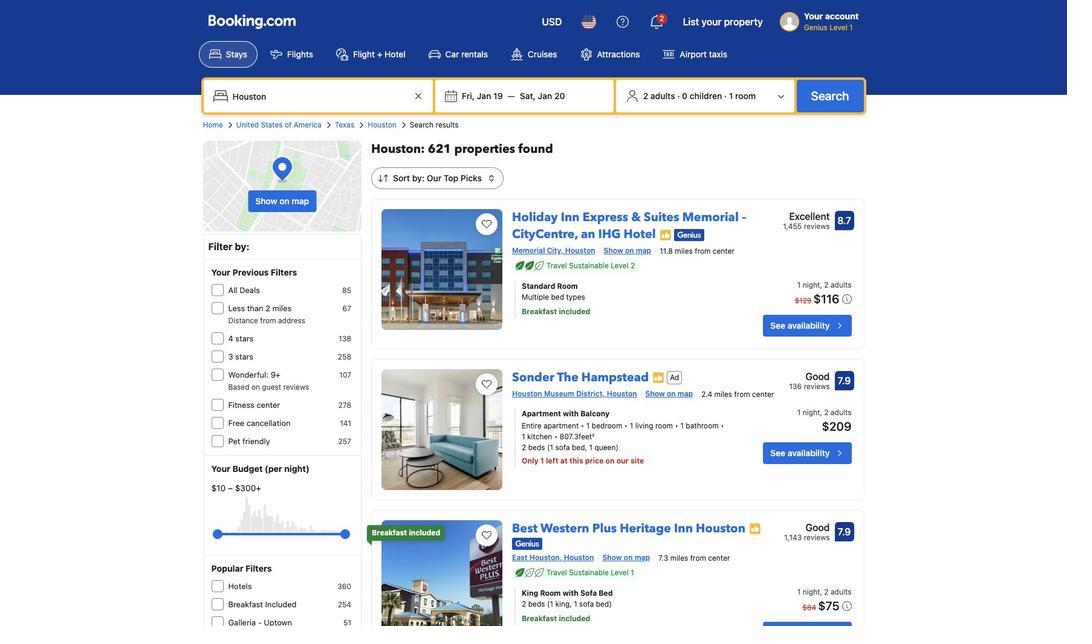 Task type: vqa. For each thing, say whether or not it's contained in the screenshot.
141
yes



Task type: locate. For each thing, give the bounding box(es) containing it.
0 horizontal spatial sofa
[[556, 443, 570, 452]]

1 1 night , 2 adults from the top
[[798, 281, 852, 290]]

search results
[[410, 120, 459, 129]]

11.8
[[660, 247, 673, 256]]

0 vertical spatial 7.9
[[838, 376, 851, 386]]

children
[[690, 91, 723, 101]]

1 vertical spatial see
[[771, 448, 786, 458]]

this property is part of our preferred partner program. it's committed to providing excellent service and good value. it'll pay us a higher commission if you make a booking. image for express
[[660, 229, 672, 241]]

see availability down $129
[[771, 321, 830, 331]]

1 scored 7.9 element from the top
[[835, 371, 855, 391]]

1 vertical spatial beds
[[529, 600, 545, 609]]

free
[[228, 419, 245, 428]]

with up apartment
[[563, 409, 579, 418]]

see availability link down 1 night , 2 adults $209
[[764, 443, 852, 464]]

0 vertical spatial memorial
[[683, 209, 739, 226]]

7.3 miles from center
[[659, 554, 731, 563]]

on inside apartment with balcony entire apartment • 1 bedroom • 1 living room • 1 bathroom • 1 kitchen • 807.3feet² 2 beds (1 sofa bed, 1 queen) only 1 left at this price on our site
[[606, 457, 615, 466]]

your for your budget (per night)
[[211, 464, 231, 474]]

best western plus heritage inn houston image
[[382, 521, 503, 627]]

room up types
[[558, 282, 578, 291]]

see availability for holiday inn express & suites memorial – citycentre, an ihg hotel
[[771, 321, 830, 331]]

2 vertical spatial night
[[803, 588, 821, 597]]

adults left 0
[[651, 91, 676, 101]]

houston up houston:
[[368, 120, 397, 129]]

0 vertical spatial 1 night , 2 adults
[[798, 281, 852, 290]]

2 beds from the top
[[529, 600, 545, 609]]

sonder
[[512, 370, 555, 386]]

search inside button
[[812, 89, 850, 103]]

1 horizontal spatial inn
[[675, 521, 693, 537]]

0 vertical spatial your
[[805, 11, 824, 21]]

east houston, houston
[[512, 554, 594, 563]]

travel for western
[[547, 569, 567, 578]]

good for sonder the hampstead
[[806, 371, 830, 382]]

1 inside your account genius level 1
[[850, 23, 853, 32]]

– right $10
[[228, 483, 233, 494]]

an
[[581, 226, 596, 243]]

2 vertical spatial your
[[211, 464, 231, 474]]

0 vertical spatial this property is part of our preferred partner program. it's committed to providing excellent service and good value. it'll pay us a higher commission if you make a booking. image
[[660, 229, 672, 241]]

room
[[558, 282, 578, 291], [540, 589, 561, 598]]

sofa up at
[[556, 443, 570, 452]]

1 horizontal spatial –
[[742, 209, 747, 226]]

1 vertical spatial travel
[[547, 569, 567, 578]]

0 horizontal spatial –
[[228, 483, 233, 494]]

night up $129
[[803, 281, 821, 290]]

jan
[[477, 91, 492, 101], [538, 91, 553, 101]]

· left 0
[[678, 91, 680, 101]]

memorial up 11.8 miles from center
[[683, 209, 739, 226]]

level up standard room link
[[611, 261, 629, 270]]

0 vertical spatial see availability link
[[764, 315, 852, 337]]

airport taxis link
[[653, 41, 738, 68]]

257
[[339, 437, 352, 446]]

cruises
[[528, 49, 558, 59]]

1 vertical spatial sustainable
[[569, 569, 609, 578]]

0 vertical spatial availability
[[788, 321, 830, 331]]

1 stars from the top
[[236, 334, 254, 344]]

1 vertical spatial level
[[611, 261, 629, 270]]

beds down kitchen
[[529, 443, 545, 452]]

1 horizontal spatial hotel
[[624, 226, 656, 243]]

sustainable up sofa
[[569, 569, 609, 578]]

your
[[805, 11, 824, 21], [211, 267, 231, 278], [211, 464, 231, 474]]

your up genius at the top of the page
[[805, 11, 824, 21]]

sofa down sofa
[[580, 600, 594, 609]]

(1 left king,
[[547, 600, 554, 609]]

258
[[338, 353, 352, 362]]

2 up $116
[[825, 281, 829, 290]]

reviews inside excellent 1,455 reviews
[[804, 222, 830, 231]]

room
[[736, 91, 756, 101], [656, 421, 673, 431]]

1 vertical spatial night
[[803, 408, 821, 417]]

show on map for best western plus heritage inn houston
[[603, 554, 650, 563]]

1 vertical spatial hotel
[[624, 226, 656, 243]]

1 night , 2 adults up the $75
[[798, 588, 852, 597]]

0 vertical spatial by:
[[412, 173, 425, 183]]

0 vertical spatial good
[[806, 371, 830, 382]]

center right 7.3
[[709, 554, 731, 563]]

from right 7.3
[[691, 554, 707, 563]]

inn up '7.3 miles from center'
[[675, 521, 693, 537]]

by: for filter
[[235, 241, 250, 252]]

night)
[[285, 464, 310, 474]]

0 horizontal spatial memorial
[[512, 246, 545, 255]]

2 see availability link from the top
[[764, 443, 852, 464]]

good right 1,143
[[806, 523, 830, 534]]

room inside king room with sofa bed link
[[540, 589, 561, 598]]

1 vertical spatial scored 7.9 element
[[835, 523, 855, 542]]

—
[[508, 91, 515, 101]]

availability
[[788, 321, 830, 331], [788, 448, 830, 458]]

1 down the account
[[850, 23, 853, 32]]

0 horizontal spatial by:
[[235, 241, 250, 252]]

, for best western plus heritage inn houston
[[821, 588, 823, 597]]

see availability link down $129
[[764, 315, 852, 337]]

1 vertical spatial by:
[[235, 241, 250, 252]]

see availability link
[[764, 315, 852, 337], [764, 443, 852, 464]]

cruises link
[[501, 41, 568, 68]]

0 vertical spatial sofa
[[556, 443, 570, 452]]

distance from address
[[228, 316, 306, 325]]

scored 7.9 element for sonder the hampstead
[[835, 371, 855, 391]]

• right bathroom at the right bottom
[[721, 421, 725, 431]]

0 vertical spatial scored 7.9 element
[[835, 371, 855, 391]]

1 vertical spatial ,
[[821, 408, 823, 417]]

0 vertical spatial (1
[[547, 443, 554, 452]]

2 availability from the top
[[788, 448, 830, 458]]

search
[[812, 89, 850, 103], [410, 120, 434, 129]]

, up the $75
[[821, 588, 823, 597]]

stars right 4
[[236, 334, 254, 344]]

less
[[228, 304, 245, 313]]

2 scored 7.9 element from the top
[[835, 523, 855, 542]]

0 vertical spatial sustainable
[[569, 261, 609, 270]]

suites
[[644, 209, 680, 226]]

cancellation
[[247, 419, 291, 428]]

filter
[[208, 241, 233, 252]]

2 left list
[[660, 14, 664, 23]]

best
[[512, 521, 538, 537]]

0 vertical spatial search
[[812, 89, 850, 103]]

1 vertical spatial good
[[806, 523, 830, 534]]

1 vertical spatial your
[[211, 267, 231, 278]]

1
[[850, 23, 853, 32], [730, 91, 734, 101], [798, 281, 801, 290], [798, 408, 801, 417], [587, 421, 590, 431], [630, 421, 634, 431], [681, 421, 684, 431], [522, 432, 526, 441], [590, 443, 593, 452], [541, 457, 544, 466], [631, 569, 634, 578], [798, 588, 801, 597], [574, 600, 578, 609]]

1,455
[[784, 222, 802, 231]]

0 vertical spatial ,
[[821, 281, 823, 290]]

scored 8.7 element
[[835, 211, 855, 231]]

night down good 136 reviews
[[803, 408, 821, 417]]

3 night from the top
[[803, 588, 821, 597]]

miles right 11.8
[[675, 247, 693, 256]]

this property is part of our preferred partner program. it's committed to providing excellent service and good value. it'll pay us a higher commission if you make a booking. image for houston
[[750, 524, 762, 536]]

show for best western plus heritage inn houston
[[603, 554, 622, 563]]

bed
[[599, 589, 613, 598]]

1 inside 2 beds (1 king, 1 sofa bed) breakfast included
[[574, 600, 578, 609]]

sustainable down an
[[569, 261, 609, 270]]

show for holiday inn express & suites memorial – citycentre, an ihg hotel
[[604, 246, 624, 255]]

reviews right guest
[[283, 383, 309, 392]]

show for sonder the hampstead
[[646, 390, 665, 399]]

room for standard
[[558, 282, 578, 291]]

america
[[294, 120, 322, 129]]

136
[[790, 382, 802, 391]]

balcony
[[581, 409, 610, 418]]

reviews
[[804, 222, 830, 231], [804, 382, 830, 391], [283, 383, 309, 392], [804, 534, 830, 543]]

good element
[[790, 370, 830, 384], [785, 521, 830, 535]]

home
[[203, 120, 223, 129]]

0 vertical spatial good element
[[790, 370, 830, 384]]

1 down balcony
[[587, 421, 590, 431]]

2 see availability from the top
[[771, 448, 830, 458]]

less than 2 miles
[[228, 304, 292, 313]]

your up 'all'
[[211, 267, 231, 278]]

night for holiday inn express & suites memorial – citycentre, an ihg hotel
[[803, 281, 821, 290]]

wonderful: 9+
[[228, 370, 281, 380]]

city,
[[547, 246, 564, 255]]

1 vertical spatial see availability
[[771, 448, 830, 458]]

0 vertical spatial inn
[[561, 209, 580, 226]]

reviews inside good 1,143 reviews
[[804, 534, 830, 543]]

3 stars
[[228, 352, 254, 362]]

$300+
[[235, 483, 261, 494]]

0 horizontal spatial search
[[410, 120, 434, 129]]

from right 2.4
[[735, 390, 751, 399]]

, up $209
[[821, 408, 823, 417]]

(1 inside 2 beds (1 king, 1 sofa bed) breakfast included
[[547, 600, 554, 609]]

by: left our
[[412, 173, 425, 183]]

1 see availability from the top
[[771, 321, 830, 331]]

1 good from the top
[[806, 371, 830, 382]]

2.4 miles from center
[[702, 390, 775, 399]]

0 vertical spatial stars
[[236, 334, 254, 344]]

adults inside 1 night , 2 adults $209
[[831, 408, 852, 417]]

2 vertical spatial level
[[611, 569, 629, 578]]

0 vertical spatial included
[[559, 307, 591, 316]]

2 (1 from the top
[[547, 600, 554, 609]]

1 vertical spatial 7.9
[[838, 527, 851, 538]]

reviews right the 1,455 at the right of the page
[[804, 222, 830, 231]]

scored 7.9 element
[[835, 371, 855, 391], [835, 523, 855, 542]]

free cancellation
[[228, 419, 291, 428]]

– left the 1,455 at the right of the page
[[742, 209, 747, 226]]

inn up citycentre,
[[561, 209, 580, 226]]

1 night , 2 adults up $116
[[798, 281, 852, 290]]

0 horizontal spatial jan
[[477, 91, 492, 101]]

excellent 1,455 reviews
[[784, 211, 830, 231]]

filters right previous
[[271, 267, 297, 278]]

breakfast included
[[228, 600, 297, 610]]

,
[[821, 281, 823, 290], [821, 408, 823, 417], [821, 588, 823, 597]]

center left 136
[[753, 390, 775, 399]]

good right 136
[[806, 371, 830, 382]]

, for holiday inn express & suites memorial – citycentre, an ihg hotel
[[821, 281, 823, 290]]

address
[[278, 316, 306, 325]]

memorial
[[683, 209, 739, 226], [512, 246, 545, 255]]

fitness center
[[228, 401, 280, 410]]

night inside 1 night , 2 adults $209
[[803, 408, 821, 417]]

1 (1 from the top
[[547, 443, 554, 452]]

1 vertical spatial room
[[540, 589, 561, 598]]

1 vertical spatial sofa
[[580, 600, 594, 609]]

miles right 7.3
[[671, 554, 689, 563]]

sonder the hampstead image
[[382, 370, 503, 491]]

$75
[[819, 600, 840, 613]]

scored 7.9 element for best western plus heritage inn houston
[[835, 523, 855, 542]]

1 vertical spatial search
[[410, 120, 434, 129]]

stars right 3
[[235, 352, 254, 362]]

7.9 right good 136 reviews
[[838, 376, 851, 386]]

1 horizontal spatial room
[[736, 91, 756, 101]]

show on map for sonder the hampstead
[[646, 390, 693, 399]]

0 vertical spatial room
[[558, 282, 578, 291]]

0 vertical spatial see availability
[[771, 321, 830, 331]]

united
[[236, 120, 259, 129]]

this property is part of our preferred partner program. it's committed to providing excellent service and good value. it'll pay us a higher commission if you make a booking. image
[[660, 229, 672, 241], [750, 524, 762, 536]]

availability down 1 night , 2 adults $209
[[788, 448, 830, 458]]

1 , from the top
[[821, 281, 823, 290]]

group
[[217, 525, 345, 544]]

• left bathroom at the right bottom
[[675, 421, 679, 431]]

show on map for holiday inn express & suites memorial – citycentre, an ihg hotel
[[604, 246, 652, 255]]

1 horizontal spatial sofa
[[580, 600, 594, 609]]

2 7.9 from the top
[[838, 527, 851, 538]]

usd button
[[535, 7, 570, 36]]

best western plus heritage inn houston link
[[512, 516, 746, 537]]

map inside button
[[292, 196, 309, 206]]

1 vertical spatial room
[[656, 421, 673, 431]]

your up $10
[[211, 464, 231, 474]]

2 , from the top
[[821, 408, 823, 417]]

1 horizontal spatial search
[[812, 89, 850, 103]]

good inside good 136 reviews
[[806, 371, 830, 382]]

beds inside 2 beds (1 king, 1 sofa bed) breakfast included
[[529, 600, 545, 609]]

1 see availability link from the top
[[764, 315, 852, 337]]

miles right 2.4
[[715, 390, 733, 399]]

reviews right 136
[[804, 382, 830, 391]]

1 vertical spatial inn
[[675, 521, 693, 537]]

1 7.9 from the top
[[838, 376, 851, 386]]

2 sustainable from the top
[[569, 569, 609, 578]]

1 vertical spatial stars
[[235, 352, 254, 362]]

0 horizontal spatial inn
[[561, 209, 580, 226]]

list
[[683, 16, 700, 27]]

travel
[[547, 261, 567, 270], [547, 569, 567, 578]]

7.9 right good 1,143 reviews
[[838, 527, 851, 538]]

jan left 19
[[477, 91, 492, 101]]

2 adults · 0 children · 1 room
[[644, 91, 756, 101]]

from for best western plus heritage inn houston
[[691, 554, 707, 563]]

scored 7.9 element right good 136 reviews
[[835, 371, 855, 391]]

0 horizontal spatial ·
[[678, 91, 680, 101]]

hotel right +
[[385, 49, 406, 59]]

than
[[247, 304, 264, 313]]

1 vertical spatial with
[[563, 589, 579, 598]]

1 inside 'dropdown button'
[[730, 91, 734, 101]]

0 horizontal spatial room
[[656, 421, 673, 431]]

see availability down 1 night , 2 adults $209
[[771, 448, 830, 458]]

guest
[[262, 383, 281, 392]]

availability down $129
[[788, 321, 830, 331]]

1 travel from the top
[[547, 261, 567, 270]]

2 stars from the top
[[235, 352, 254, 362]]

stars
[[236, 334, 254, 344], [235, 352, 254, 362]]

2.4
[[702, 390, 713, 399]]

1 horizontal spatial ·
[[725, 91, 727, 101]]

·
[[678, 91, 680, 101], [725, 91, 727, 101]]

express
[[583, 209, 629, 226]]

night
[[803, 281, 821, 290], [803, 408, 821, 417], [803, 588, 821, 597]]

travel down east houston, houston at the bottom of page
[[547, 569, 567, 578]]

travel down city,
[[547, 261, 567, 270]]

center for holiday inn express & suites memorial – citycentre, an ihg hotel
[[713, 247, 735, 256]]

reviews inside good 136 reviews
[[804, 382, 830, 391]]

0 horizontal spatial hotel
[[385, 49, 406, 59]]

this property is part of our preferred partner program. it's committed to providing excellent service and good value. it'll pay us a higher commission if you make a booking. image for plus
[[750, 524, 762, 536]]

• down the apartment with balcony link
[[625, 421, 628, 431]]

level down the account
[[830, 23, 848, 32]]

level
[[830, 23, 848, 32], [611, 261, 629, 270], [611, 569, 629, 578]]

room inside apartment with balcony entire apartment • 1 bedroom • 1 living room • 1 bathroom • 1 kitchen • 807.3feet² 2 beds (1 sofa bed, 1 queen) only 1 left at this price on our site
[[656, 421, 673, 431]]

1 with from the top
[[563, 409, 579, 418]]

0 vertical spatial travel
[[547, 261, 567, 270]]

sofa
[[556, 443, 570, 452], [580, 600, 594, 609]]

1 vertical spatial see availability link
[[764, 443, 852, 464]]

houston up travel sustainable level 1
[[564, 554, 594, 563]]

1 vertical spatial 1 night , 2 adults
[[798, 588, 852, 597]]

3 , from the top
[[821, 588, 823, 597]]

2 travel from the top
[[547, 569, 567, 578]]

0 vertical spatial beds
[[529, 443, 545, 452]]

2 inside 'dropdown button'
[[644, 91, 649, 101]]

by: right filter
[[235, 241, 250, 252]]

sat, jan 20 button
[[515, 85, 570, 107]]

1 horizontal spatial jan
[[538, 91, 553, 101]]

2 vertical spatial ,
[[821, 588, 823, 597]]

2 night from the top
[[803, 408, 821, 417]]

· right children
[[725, 91, 727, 101]]

this property is part of our preferred partner program. it's committed to providing excellent service and good value. it'll pay us a higher commission if you make a booking. image up 11.8
[[660, 229, 672, 241]]

1 horizontal spatial by:
[[412, 173, 425, 183]]

0 vertical spatial hotel
[[385, 49, 406, 59]]

with up king,
[[563, 589, 579, 598]]

1 right children
[[730, 91, 734, 101]]

1 night from the top
[[803, 281, 821, 290]]

2 1 night , 2 adults from the top
[[798, 588, 852, 597]]

good element for best western plus heritage inn houston
[[785, 521, 830, 535]]

reviews right 1,143
[[804, 534, 830, 543]]

holiday inn express & suites memorial – citycentre, an ihg hotel link
[[512, 204, 747, 243]]

0 vertical spatial level
[[830, 23, 848, 32]]

1 right king,
[[574, 600, 578, 609]]

houston museum district, houston
[[512, 390, 637, 399]]

0 horizontal spatial this property is part of our preferred partner program. it's committed to providing excellent service and good value. it'll pay us a higher commission if you make a booking. image
[[660, 229, 672, 241]]

filters
[[271, 267, 297, 278], [246, 564, 272, 574]]

0 vertical spatial see
[[771, 321, 786, 331]]

2 see from the top
[[771, 448, 786, 458]]

night up $84
[[803, 588, 821, 597]]

1 horizontal spatial memorial
[[683, 209, 739, 226]]

$209
[[822, 420, 852, 434]]

1 see from the top
[[771, 321, 786, 331]]

our
[[617, 457, 629, 466]]

scored 7.9 element right good 1,143 reviews
[[835, 523, 855, 542]]

availability for holiday inn express & suites memorial – citycentre, an ihg hotel
[[788, 321, 830, 331]]

1 horizontal spatial this property is part of our preferred partner program. it's committed to providing excellent service and good value. it'll pay us a higher commission if you make a booking. image
[[750, 524, 762, 536]]

hotel down &
[[624, 226, 656, 243]]

your inside your account genius level 1
[[805, 11, 824, 21]]

miles for best western plus heritage inn houston
[[671, 554, 689, 563]]

room inside standard room multiple bed types breakfast included
[[558, 282, 578, 291]]

1 down 1,143
[[798, 588, 801, 597]]

usd
[[542, 16, 562, 27]]

807.3feet²
[[560, 432, 595, 441]]

2 vertical spatial included
[[559, 615, 591, 624]]

7.9 for sonder the hampstead
[[838, 376, 851, 386]]

1 vertical spatial availability
[[788, 448, 830, 458]]

reviews for sonder the hampstead
[[804, 382, 830, 391]]

miles
[[675, 247, 693, 256], [273, 304, 292, 313], [715, 390, 733, 399], [671, 554, 689, 563]]

jan left 20
[[538, 91, 553, 101]]

good inside good 1,143 reviews
[[806, 523, 830, 534]]

7.9 for best western plus heritage inn houston
[[838, 527, 851, 538]]

memorial down citycentre,
[[512, 246, 545, 255]]

2 inside apartment with balcony entire apartment • 1 bedroom • 1 living room • 1 bathroom • 1 kitchen • 807.3feet² 2 beds (1 sofa bed, 1 queen) only 1 left at this price on our site
[[522, 443, 527, 452]]

flight + hotel link
[[326, 41, 416, 68]]

2 with from the top
[[563, 589, 579, 598]]

0 vertical spatial night
[[803, 281, 821, 290]]

holiday
[[512, 209, 558, 226]]

good element for sonder the hampstead
[[790, 370, 830, 384]]

1 night , 2 adults for holiday inn express & suites memorial – citycentre, an ihg hotel
[[798, 281, 852, 290]]

show on map
[[256, 196, 309, 206], [604, 246, 652, 255], [646, 390, 693, 399], [603, 554, 650, 563]]

1 vertical spatial good element
[[785, 521, 830, 535]]

united states of america
[[236, 120, 322, 129]]

2 up only
[[522, 443, 527, 452]]

1 availability from the top
[[788, 321, 830, 331]]

reviews for best western plus heritage inn houston
[[804, 534, 830, 543]]

(1 up left
[[547, 443, 554, 452]]

this property is part of our preferred partner program. it's committed to providing excellent service and good value. it'll pay us a higher commission if you make a booking. image
[[660, 229, 672, 241], [653, 372, 665, 384], [653, 372, 665, 384], [750, 524, 762, 536]]

1 vertical spatial (1
[[547, 600, 554, 609]]

show
[[256, 196, 277, 206], [604, 246, 624, 255], [646, 390, 665, 399], [603, 554, 622, 563]]

adults up $209
[[831, 408, 852, 417]]

level up king room with sofa bed link
[[611, 569, 629, 578]]

2 left 0
[[644, 91, 649, 101]]

search results updated. houston: 621 properties found. element
[[371, 141, 865, 158]]

2 up distance from address
[[266, 304, 270, 313]]

genius discounts available at this property. image
[[674, 229, 705, 241], [674, 229, 705, 241], [512, 539, 543, 551], [512, 539, 543, 551]]

2 good from the top
[[806, 523, 830, 534]]

–
[[742, 209, 747, 226], [228, 483, 233, 494]]

this property is part of our preferred partner program. it's committed to providing excellent service and good value. it'll pay us a higher commission if you make a booking. image left 1,143
[[750, 524, 762, 536]]

inn inside holiday inn express & suites memorial – citycentre, an ihg hotel
[[561, 209, 580, 226]]

0 vertical spatial –
[[742, 209, 747, 226]]

1 vertical spatial this property is part of our preferred partner program. it's committed to providing excellent service and good value. it'll pay us a higher commission if you make a booking. image
[[750, 524, 762, 536]]

good 1,143 reviews
[[785, 523, 830, 543]]

with inside apartment with balcony entire apartment • 1 bedroom • 1 living room • 1 bathroom • 1 kitchen • 807.3feet² 2 beds (1 sofa bed, 1 queen) only 1 left at this price on our site
[[563, 409, 579, 418]]

your account menu your account genius level 1 element
[[780, 5, 864, 33]]

level for houston
[[611, 569, 629, 578]]

1 beds from the top
[[529, 443, 545, 452]]

0 vertical spatial with
[[563, 409, 579, 418]]

room right children
[[736, 91, 756, 101]]

0 vertical spatial room
[[736, 91, 756, 101]]

7.9
[[838, 376, 851, 386], [838, 527, 851, 538]]

1 sustainable from the top
[[569, 261, 609, 270]]



Task type: describe. For each thing, give the bounding box(es) containing it.
1 left bathroom at the right bottom
[[681, 421, 684, 431]]

this property is part of our preferred partner program. it's committed to providing excellent service and good value. it'll pay us a higher commission if you make a booking. image for memorial
[[660, 229, 672, 241]]

hotel inside holiday inn express & suites memorial – citycentre, an ihg hotel
[[624, 226, 656, 243]]

20
[[555, 91, 565, 101]]

your previous filters
[[211, 267, 297, 278]]

, inside 1 night , 2 adults $209
[[821, 408, 823, 417]]

1 vertical spatial memorial
[[512, 246, 545, 255]]

1 right the bed,
[[590, 443, 593, 452]]

stars for 3 stars
[[235, 352, 254, 362]]

1 left left
[[541, 457, 544, 466]]

account
[[826, 11, 859, 21]]

site
[[631, 457, 644, 466]]

show on map button
[[248, 191, 317, 212]]

2 up the $75
[[825, 588, 829, 597]]

2 inside 2 beds (1 king, 1 sofa bed) breakfast included
[[522, 600, 527, 609]]

citycentre,
[[512, 226, 578, 243]]

king,
[[556, 600, 572, 609]]

types
[[567, 293, 586, 302]]

level for memorial
[[611, 261, 629, 270]]

center for best western plus heritage inn houston
[[709, 554, 731, 563]]

(per
[[265, 464, 282, 474]]

adults inside 'dropdown button'
[[651, 91, 676, 101]]

1 vertical spatial –
[[228, 483, 233, 494]]

stars for 4 stars
[[236, 334, 254, 344]]

miles up address
[[273, 304, 292, 313]]

1 left the living
[[630, 421, 634, 431]]

fri,
[[462, 91, 475, 101]]

ihg
[[599, 226, 621, 243]]

texas link
[[335, 120, 355, 131]]

sat,
[[520, 91, 536, 101]]

holiday inn express & suites memorial – citycentre, an ihg hotel image
[[382, 209, 503, 330]]

Where are you going? field
[[228, 85, 411, 107]]

of
[[285, 120, 292, 129]]

queen)
[[595, 443, 619, 452]]

houston down hampstead
[[607, 390, 637, 399]]

travel sustainable level 1
[[547, 569, 634, 578]]

western
[[541, 521, 590, 537]]

your for your account genius level 1
[[805, 11, 824, 21]]

multiple
[[522, 293, 549, 302]]

good for best western plus heritage inn houston
[[806, 523, 830, 534]]

standard room link
[[522, 281, 727, 292]]

adults up the $75
[[831, 588, 852, 597]]

278
[[338, 401, 352, 410]]

show inside button
[[256, 196, 277, 206]]

your account genius level 1
[[805, 11, 859, 32]]

this
[[570, 457, 584, 466]]

your for your previous filters
[[211, 267, 231, 278]]

stays link
[[199, 41, 258, 68]]

sofa inside apartment with balcony entire apartment • 1 bedroom • 1 living room • 1 bathroom • 1 kitchen • 807.3feet² 2 beds (1 sofa bed, 1 queen) only 1 left at this price on our site
[[556, 443, 570, 452]]

king
[[522, 589, 539, 598]]

results
[[436, 120, 459, 129]]

from for holiday inn express & suites memorial – citycentre, an ihg hotel
[[695, 247, 711, 256]]

bed,
[[572, 443, 588, 452]]

• down apartment
[[555, 432, 558, 441]]

sofa inside 2 beds (1 king, 1 sofa bed) breakfast included
[[580, 600, 594, 609]]

excellent element
[[784, 209, 830, 224]]

show on map inside show on map button
[[256, 196, 309, 206]]

• up 807.3feet² at the right
[[581, 421, 585, 431]]

0
[[683, 91, 688, 101]]

621
[[428, 141, 452, 157]]

search for search results
[[410, 120, 434, 129]]

sort by: our top picks
[[393, 173, 482, 183]]

map for best western plus heritage inn houston
[[635, 554, 650, 563]]

see for holiday inn express & suites memorial – citycentre, an ihg hotel
[[771, 321, 786, 331]]

king room with sofa bed
[[522, 589, 613, 598]]

search for search
[[812, 89, 850, 103]]

3
[[228, 352, 233, 362]]

houston:
[[371, 141, 425, 157]]

texas
[[335, 120, 355, 129]]

19
[[494, 91, 503, 101]]

$10
[[211, 483, 226, 494]]

see availability for sonder the hampstead
[[771, 448, 830, 458]]

by: for sort
[[412, 173, 425, 183]]

0 vertical spatial filters
[[271, 267, 297, 278]]

2 · from the left
[[725, 91, 727, 101]]

booking.com image
[[208, 15, 296, 29]]

apartment
[[522, 409, 561, 418]]

pet friendly
[[228, 437, 270, 446]]

8.7
[[838, 215, 852, 226]]

price
[[586, 457, 604, 466]]

car rentals link
[[418, 41, 498, 68]]

2 adults · 0 children · 1 room button
[[621, 85, 790, 108]]

sustainable for express
[[569, 261, 609, 270]]

breakfast inside 2 beds (1 king, 1 sofa bed) breakfast included
[[522, 615, 557, 624]]

sofa
[[581, 589, 597, 598]]

apartment
[[544, 421, 579, 431]]

beds inside apartment with balcony entire apartment • 1 bedroom • 1 living room • 1 bathroom • 1 kitchen • 807.3feet² 2 beds (1 sofa bed, 1 queen) only 1 left at this price on our site
[[529, 443, 545, 452]]

2 beds (1 king, 1 sofa bed) breakfast included
[[522, 600, 612, 624]]

taxis
[[710, 49, 728, 59]]

property
[[725, 16, 763, 27]]

states
[[261, 120, 283, 129]]

1 vertical spatial filters
[[246, 564, 272, 574]]

see availability link for sonder the hampstead
[[764, 443, 852, 464]]

previous
[[233, 267, 269, 278]]

your budget (per night)
[[211, 464, 310, 474]]

room inside 'dropdown button'
[[736, 91, 756, 101]]

– inside holiday inn express & suites memorial – citycentre, an ihg hotel
[[742, 209, 747, 226]]

1 night , 2 adults $209
[[798, 408, 852, 434]]

included inside 2 beds (1 king, 1 sofa bed) breakfast included
[[559, 615, 591, 624]]

good 136 reviews
[[790, 371, 830, 391]]

2 jan from the left
[[538, 91, 553, 101]]

found
[[519, 141, 554, 157]]

$116
[[814, 292, 840, 306]]

miles for sonder the hampstead
[[715, 390, 733, 399]]

your
[[702, 16, 722, 27]]

breakfast included
[[372, 529, 441, 538]]

bedroom
[[592, 421, 623, 431]]

see availability link for holiday inn express & suites memorial – citycentre, an ihg hotel
[[764, 315, 852, 337]]

map for holiday inn express & suites memorial – citycentre, an ihg hotel
[[636, 246, 652, 255]]

1 up king room with sofa bed link
[[631, 569, 634, 578]]

based on guest reviews
[[228, 383, 309, 392]]

2 up standard room link
[[631, 261, 635, 270]]

1 down entire
[[522, 432, 526, 441]]

bed
[[551, 293, 565, 302]]

1 · from the left
[[678, 91, 680, 101]]

houston down sonder
[[512, 390, 543, 399]]

stays
[[226, 49, 247, 59]]

1 inside 1 night , 2 adults $209
[[798, 408, 801, 417]]

level inside your account genius level 1
[[830, 23, 848, 32]]

houston up '7.3 miles from center'
[[696, 521, 746, 537]]

1 night , 2 adults for best western plus heritage inn houston
[[798, 588, 852, 597]]

included
[[265, 600, 297, 610]]

2 button
[[642, 7, 671, 36]]

houston,
[[530, 554, 562, 563]]

4 stars
[[228, 334, 254, 344]]

best western plus heritage inn houston
[[512, 521, 746, 537]]

1 up $129
[[798, 281, 801, 290]]

85
[[342, 286, 352, 295]]

district,
[[577, 390, 605, 399]]

$129
[[795, 296, 812, 305]]

attractions link
[[570, 41, 651, 68]]

plus
[[593, 521, 617, 537]]

map for sonder the hampstead
[[678, 390, 693, 399]]

fri, jan 19 — sat, jan 20
[[462, 91, 565, 101]]

360
[[338, 583, 352, 592]]

picks
[[461, 173, 482, 183]]

reviews for holiday inn express & suites memorial – citycentre, an ihg hotel
[[804, 222, 830, 231]]

on inside button
[[280, 196, 290, 206]]

room for king
[[540, 589, 561, 598]]

deals
[[240, 286, 260, 295]]

see for sonder the hampstead
[[771, 448, 786, 458]]

sustainable for plus
[[569, 569, 609, 578]]

2 inside dropdown button
[[660, 14, 664, 23]]

adults up $116
[[831, 281, 852, 290]]

apartment with balcony link
[[522, 409, 727, 420]]

1 vertical spatial included
[[409, 529, 441, 538]]

from for sonder the hampstead
[[735, 390, 751, 399]]

travel for inn
[[547, 261, 567, 270]]

4
[[228, 334, 233, 344]]

sonder the hampstead
[[512, 370, 649, 386]]

center down based on guest reviews
[[257, 401, 280, 410]]

miles for holiday inn express & suites memorial – citycentre, an ihg hotel
[[675, 247, 693, 256]]

this property is part of our preferred partner program. it's committed to providing excellent service and good value. it'll pay us a higher commission if you make a booking. image for hampstead
[[653, 372, 665, 384]]

night for best western plus heritage inn houston
[[803, 588, 821, 597]]

houston down an
[[566, 246, 596, 255]]

(1 inside apartment with balcony entire apartment • 1 bedroom • 1 living room • 1 bathroom • 1 kitchen • 807.3feet² 2 beds (1 sofa bed, 1 queen) only 1 left at this price on our site
[[547, 443, 554, 452]]

list your property link
[[676, 7, 771, 36]]

airport
[[680, 49, 707, 59]]

memorial inside holiday inn express & suites memorial – citycentre, an ihg hotel
[[683, 209, 739, 226]]

holiday inn express & suites memorial – citycentre, an ihg hotel
[[512, 209, 747, 243]]

from down less than 2 miles
[[260, 316, 276, 325]]

center for sonder the hampstead
[[753, 390, 775, 399]]

included inside standard room multiple bed types breakfast included
[[559, 307, 591, 316]]

based
[[228, 383, 250, 392]]

the
[[557, 370, 579, 386]]

2 inside 1 night , 2 adults $209
[[825, 408, 829, 417]]

1 jan from the left
[[477, 91, 492, 101]]

availability for sonder the hampstead
[[788, 448, 830, 458]]

only
[[522, 457, 539, 466]]

wonderful:
[[228, 370, 269, 380]]

breakfast inside standard room multiple bed types breakfast included
[[522, 307, 557, 316]]

138
[[339, 335, 352, 344]]

107
[[340, 371, 352, 380]]



